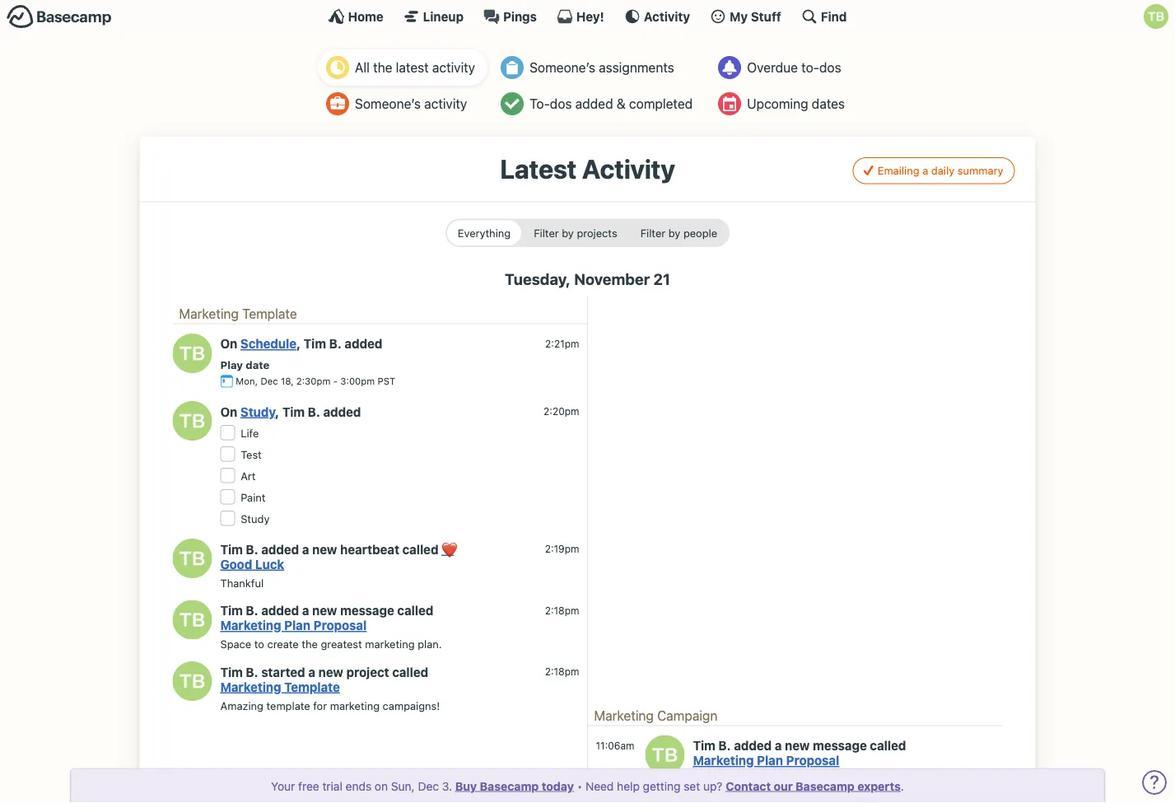 Task type: vqa. For each thing, say whether or not it's contained in the screenshot.


Task type: locate. For each thing, give the bounding box(es) containing it.
1 vertical spatial the
[[302, 638, 318, 650]]

0 horizontal spatial create
[[267, 638, 299, 650]]

plan for 11:06am
[[757, 753, 783, 768]]

filter activity group
[[445, 219, 730, 247]]

marketing up project
[[365, 638, 415, 650]]

0 horizontal spatial proposal
[[314, 618, 367, 632]]

, for schedule
[[297, 337, 301, 351]]

called down heartbeat
[[397, 603, 434, 618]]

0 vertical spatial greatest
[[321, 638, 362, 650]]

11:06am element down help
[[596, 801, 635, 803]]

message up project
[[340, 603, 394, 618]]

1 horizontal spatial tim burton image
[[645, 735, 685, 775]]

marketing for marketing plan proposal link for 11:06am
[[693, 753, 754, 768]]

message up contact our basecamp experts link
[[813, 738, 867, 753]]

1 11:06am element from the top
[[596, 740, 635, 751]]

the
[[373, 60, 392, 75], [302, 638, 318, 650], [775, 773, 791, 785]]

activity right latest
[[432, 60, 475, 75]]

heartbeat
[[340, 542, 399, 556]]

0 vertical spatial space to create the greatest marketing plan.
[[220, 638, 442, 650]]

proposal up project
[[314, 618, 367, 632]]

1 horizontal spatial basecamp
[[796, 779, 855, 793]]

by left people
[[669, 226, 681, 239]]

everything
[[458, 226, 511, 239]]

lineup
[[423, 9, 464, 23]]

filter up 21
[[641, 226, 666, 239]]

proposal for 2:18pm
[[314, 618, 367, 632]]

all
[[355, 60, 370, 75]]

to for 11:06am
[[727, 773, 737, 785]]

tim b. added a new message called marketing plan proposal up contact our basecamp experts link
[[693, 738, 906, 768]]

dates
[[812, 96, 845, 112]]

2 11:06am element from the top
[[596, 801, 635, 803]]

0 vertical spatial dec
[[261, 376, 278, 387]]

the up tim b. started a new project called marketing template
[[302, 638, 318, 650]]

0 horizontal spatial space to create the greatest marketing plan.
[[220, 638, 442, 650]]

dec inside play date mon, dec 18, 2:30pm -     3:00pm pst
[[261, 376, 278, 387]]

1 horizontal spatial plan.
[[891, 773, 915, 785]]

11:06am element
[[596, 740, 635, 751], [596, 801, 635, 803]]

called
[[402, 542, 439, 556], [397, 603, 434, 618], [392, 665, 428, 679], [870, 738, 906, 753]]

all the latest activity link
[[318, 49, 488, 86]]

1 vertical spatial message
[[813, 738, 867, 753]]

by
[[562, 226, 574, 239], [669, 226, 681, 239]]

2 horizontal spatial the
[[775, 773, 791, 785]]

study link down paint link
[[241, 512, 270, 525]]

on down mon,
[[220, 404, 237, 419]]

2:18pm element
[[545, 604, 579, 616], [545, 666, 579, 677]]

1 vertical spatial plan.
[[891, 773, 915, 785]]

marketing down thankful
[[220, 618, 281, 632]]

1 2:18pm element from the top
[[545, 604, 579, 616]]

tim b. added a new message called marketing plan proposal up tim b. started a new project called marketing template
[[220, 603, 434, 632]]

0 horizontal spatial dec
[[261, 376, 278, 387]]

added up luck on the left bottom of page
[[261, 542, 299, 556]]

1 vertical spatial activity
[[424, 96, 467, 112]]

added up the contact
[[734, 738, 772, 753]]

marketing up up?
[[693, 753, 754, 768]]

0 vertical spatial study
[[240, 404, 275, 419]]

tim burton image for 11:06am
[[645, 735, 685, 775]]

filter for filter by projects
[[534, 226, 559, 239]]

1 horizontal spatial marketing plan proposal link
[[693, 753, 840, 768]]

Filter by people submit
[[630, 220, 728, 245]]

study link
[[240, 404, 275, 419], [241, 512, 270, 525]]

2 2:18pm element from the top
[[545, 666, 579, 677]]

marketing plan proposal link up started
[[220, 618, 367, 632]]

1 horizontal spatial space to create the greatest marketing plan.
[[693, 773, 915, 785]]

a
[[923, 164, 929, 177], [302, 542, 309, 556], [302, 603, 309, 618], [308, 665, 315, 679], [775, 738, 782, 753]]

1 horizontal spatial to
[[727, 773, 737, 785]]

added down -
[[323, 404, 361, 419]]

study link up the life in the left bottom of the page
[[240, 404, 275, 419]]

3:00pm
[[340, 376, 375, 387]]

2 basecamp from the left
[[796, 779, 855, 793]]

to-dos added & completed
[[530, 96, 693, 112]]

0 horizontal spatial plan
[[284, 618, 311, 632]]

someone's up to-
[[530, 60, 596, 75]]

space up amazing
[[220, 638, 251, 650]]

1 vertical spatial greatest
[[794, 773, 835, 785]]

1 horizontal spatial dec
[[418, 779, 439, 793]]

tim up play date mon, dec 18, 2:30pm -     3:00pm pst
[[304, 337, 326, 351]]

main element
[[0, 0, 1175, 32]]

on up play
[[220, 337, 237, 351]]

Everything submit
[[447, 220, 522, 245]]

0 horizontal spatial message
[[340, 603, 394, 618]]

2:18pm for tim b. started a new project called
[[545, 666, 579, 677]]

by for people
[[669, 226, 681, 239]]

the right the contact
[[775, 773, 791, 785]]

art link
[[241, 470, 256, 482]]

1 vertical spatial space to create the greatest marketing plan.
[[693, 773, 915, 785]]

added left &
[[575, 96, 613, 112]]

filter by people
[[641, 226, 718, 239]]

1 horizontal spatial someone's
[[530, 60, 596, 75]]

marketing inside tim b. started a new project called marketing template
[[220, 679, 281, 694]]

on schedule ,       tim b. added
[[220, 337, 383, 351]]

marketing
[[179, 306, 239, 321], [220, 618, 281, 632], [220, 679, 281, 694], [594, 707, 654, 723], [693, 753, 754, 768]]

tim inside tim b. started a new project called marketing template
[[220, 665, 243, 679]]

1 vertical spatial marketing
[[330, 699, 380, 712]]

called up campaigns!
[[392, 665, 428, 679]]

marketing plan proposal link up our
[[693, 753, 840, 768]]

2 by from the left
[[669, 226, 681, 239]]

1 horizontal spatial message
[[813, 738, 867, 753]]

activity down "all the latest activity"
[[424, 96, 467, 112]]

marketing up the "11:06am" at the right of the page
[[594, 707, 654, 723]]

-
[[333, 376, 338, 387]]

amazing template for marketing campaigns!
[[220, 699, 440, 712]]

greatest right our
[[794, 773, 835, 785]]

activity down &
[[582, 153, 675, 185]]

1 on from the top
[[220, 337, 237, 351]]

1 horizontal spatial filter
[[641, 226, 666, 239]]

2:19pm
[[545, 543, 579, 555]]

to-
[[802, 60, 819, 75]]

0 vertical spatial plan
[[284, 618, 311, 632]]

tim burton image
[[1144, 4, 1169, 29], [173, 333, 212, 373], [173, 401, 212, 441], [173, 539, 212, 578], [173, 661, 212, 701]]

0 horizontal spatial space
[[220, 638, 251, 650]]

activity
[[432, 60, 475, 75], [424, 96, 467, 112]]

plan up our
[[757, 753, 783, 768]]

dec left 3. in the left bottom of the page
[[418, 779, 439, 793]]

create left our
[[740, 773, 772, 785]]

b. left started
[[246, 665, 258, 679]]

2 2:18pm from the top
[[545, 666, 579, 677]]

0 horizontal spatial tim burton image
[[173, 600, 212, 640]]

1 vertical spatial proposal
[[786, 753, 840, 768]]

space left the contact
[[693, 773, 724, 785]]

people
[[684, 226, 718, 239]]

up?
[[703, 779, 723, 793]]

2 vertical spatial marketing
[[838, 773, 888, 785]]

0 vertical spatial marketing template link
[[179, 306, 297, 321]]

1 vertical spatial on
[[220, 404, 237, 419]]

basecamp right our
[[796, 779, 855, 793]]

dec left 18,
[[261, 376, 278, 387]]

template up schedule link
[[242, 306, 297, 321]]

1 vertical spatial tim burton image
[[645, 735, 685, 775]]

0 vertical spatial create
[[267, 638, 299, 650]]

new up amazing template for marketing campaigns! on the bottom left
[[318, 665, 343, 679]]

a inside tim b. started a new project called marketing template
[[308, 665, 315, 679]]

1 2:18pm from the top
[[545, 604, 579, 616]]

0 horizontal spatial marketing plan proposal link
[[220, 618, 367, 632]]

1 vertical spatial marketing plan proposal link
[[693, 753, 840, 768]]

activity up assignments
[[644, 9, 690, 23]]

0 vertical spatial proposal
[[314, 618, 367, 632]]

1 vertical spatial tim b. added a new message called marketing plan proposal
[[693, 738, 906, 768]]

1 vertical spatial study link
[[241, 512, 270, 525]]

filter by projects
[[534, 226, 617, 239]]

1 horizontal spatial proposal
[[786, 753, 840, 768]]

called left ❤️
[[402, 542, 439, 556]]

plan for 2:18pm
[[284, 618, 311, 632]]

0 vertical spatial activity
[[644, 9, 690, 23]]

the inside all the latest activity link
[[373, 60, 392, 75]]

1 vertical spatial create
[[740, 773, 772, 785]]

1 filter from the left
[[534, 226, 559, 239]]

, for study
[[275, 404, 279, 419]]

activity inside main element
[[644, 9, 690, 23]]

0 horizontal spatial by
[[562, 226, 574, 239]]

proposal for 11:06am
[[786, 753, 840, 768]]

1 vertical spatial 2:18pm element
[[545, 666, 579, 677]]

marketing for marketing template "link" to the bottom
[[220, 679, 281, 694]]

to up started
[[254, 638, 264, 650]]

new
[[312, 542, 337, 556], [312, 603, 337, 618], [318, 665, 343, 679], [785, 738, 810, 753]]

marketing up play
[[179, 306, 239, 321]]

1 vertical spatial dos
[[550, 96, 572, 112]]

the for 2:18pm
[[302, 638, 318, 650]]

to right up?
[[727, 773, 737, 785]]

tim burton image for ❤️ good luck
[[173, 539, 212, 578]]

0 horizontal spatial the
[[302, 638, 318, 650]]

plan
[[284, 618, 311, 632], [757, 753, 783, 768]]

0 horizontal spatial filter
[[534, 226, 559, 239]]

b. down thankful
[[246, 603, 258, 618]]

1 vertical spatial ,
[[275, 404, 279, 419]]

1 horizontal spatial ,
[[297, 337, 301, 351]]

hey! button
[[557, 8, 604, 25]]

0 vertical spatial ,
[[297, 337, 301, 351]]

the right "all"
[[373, 60, 392, 75]]

marketing up amazing
[[220, 679, 281, 694]]

0 horizontal spatial to
[[254, 638, 264, 650]]

greatest
[[321, 638, 362, 650], [794, 773, 835, 785]]

create up started
[[267, 638, 299, 650]]

tim b. added a new message called marketing plan proposal
[[220, 603, 434, 632], [693, 738, 906, 768]]

tim burton image for marketing template
[[173, 661, 212, 701]]

2:18pm element for tim b. added a new message called marketing plan proposal
[[545, 604, 579, 616]]

0 vertical spatial on
[[220, 337, 237, 351]]

0 horizontal spatial tim b. added a new message called marketing plan proposal
[[220, 603, 434, 632]]

pings button
[[484, 8, 537, 25]]

to-
[[530, 96, 550, 112]]

tim burton image
[[173, 600, 212, 640], [645, 735, 685, 775]]

play date link
[[220, 358, 270, 371]]

0 vertical spatial 2:18pm element
[[545, 604, 579, 616]]

2:18pm
[[545, 604, 579, 616], [545, 666, 579, 677]]

to
[[254, 638, 264, 650], [727, 773, 737, 785]]

tim burton image for study
[[173, 401, 212, 441]]

a left daily
[[923, 164, 929, 177]]

0 vertical spatial 2:18pm
[[545, 604, 579, 616]]

someone's down all the latest activity link
[[355, 96, 421, 112]]

2 filter from the left
[[641, 226, 666, 239]]

0 vertical spatial plan.
[[418, 638, 442, 650]]

0 horizontal spatial someone's
[[355, 96, 421, 112]]

1 horizontal spatial space
[[693, 773, 724, 785]]

template
[[242, 306, 297, 321], [284, 679, 340, 694]]

reports image
[[718, 56, 741, 79]]

proposal up contact our basecamp experts link
[[786, 753, 840, 768]]

1 vertical spatial study
[[241, 512, 270, 525]]

1 vertical spatial marketing template link
[[220, 679, 340, 694]]

3.
[[442, 779, 452, 793]]

proposal
[[314, 618, 367, 632], [786, 753, 840, 768]]

0 vertical spatial marketing plan proposal link
[[220, 618, 367, 632]]

overdue
[[747, 60, 798, 75]]

2:21pm element
[[545, 338, 579, 349]]

marketing campaign link
[[594, 707, 718, 723]]

a for marketing plan proposal link for 11:06am
[[775, 738, 782, 753]]

space to create the greatest marketing plan.
[[220, 638, 442, 650], [693, 773, 915, 785]]

0 vertical spatial 11:06am element
[[596, 740, 635, 751]]

filter up tuesday,
[[534, 226, 559, 239]]

1 horizontal spatial create
[[740, 773, 772, 785]]

by left projects
[[562, 226, 574, 239]]

dos right todo "icon"
[[550, 96, 572, 112]]

1 horizontal spatial tim b. added a new message called marketing plan proposal
[[693, 738, 906, 768]]

0 horizontal spatial greatest
[[321, 638, 362, 650]]

marketing template link up schedule
[[179, 306, 297, 321]]

plan up started
[[284, 618, 311, 632]]

0 vertical spatial someone's
[[530, 60, 596, 75]]

b. inside tim b. started a new project called marketing template
[[246, 665, 258, 679]]

basecamp right buy
[[480, 779, 539, 793]]

1 vertical spatial template
[[284, 679, 340, 694]]

b. down "2:30pm"
[[308, 404, 320, 419]]

template up for
[[284, 679, 340, 694]]

1 horizontal spatial the
[[373, 60, 392, 75]]

a right started
[[308, 665, 315, 679]]

1 by from the left
[[562, 226, 574, 239]]

completed
[[629, 96, 693, 112]]

1 vertical spatial plan
[[757, 753, 783, 768]]

1 vertical spatial someone's
[[355, 96, 421, 112]]

upcoming dates link
[[710, 86, 858, 122]]

activity report image
[[326, 56, 349, 79]]

marketing left the .
[[838, 773, 888, 785]]

marketing template link down started
[[220, 679, 340, 694]]

need
[[586, 779, 614, 793]]

0 vertical spatial dos
[[819, 60, 841, 75]]

projects
[[577, 226, 617, 239]]

sun,
[[391, 779, 415, 793]]

0 vertical spatial marketing
[[365, 638, 415, 650]]

0 horizontal spatial basecamp
[[480, 779, 539, 793]]

marketing for 2:18pm
[[365, 638, 415, 650]]

template inside tim b. started a new project called marketing template
[[284, 679, 340, 694]]

activity inside all the latest activity link
[[432, 60, 475, 75]]

plan.
[[418, 638, 442, 650], [891, 773, 915, 785]]

0 vertical spatial message
[[340, 603, 394, 618]]

1 vertical spatial space
[[693, 773, 724, 785]]

1 vertical spatial 11:06am element
[[596, 801, 635, 803]]

0 horizontal spatial ,
[[275, 404, 279, 419]]

space to create the greatest marketing plan. for 11:06am
[[693, 773, 915, 785]]

11:06am element up help
[[596, 740, 635, 751]]

emailing a daily summary button
[[853, 157, 1015, 184]]

greatest for 2:18pm
[[321, 638, 362, 650]]

1 horizontal spatial by
[[669, 226, 681, 239]]

0 vertical spatial tim b. added a new message called marketing plan proposal
[[220, 603, 434, 632]]

overdue to-dos link
[[710, 49, 858, 86]]

1 horizontal spatial greatest
[[794, 773, 835, 785]]

latest
[[396, 60, 429, 75]]

paint link
[[241, 491, 266, 503]]

life link
[[241, 427, 259, 439]]

0 vertical spatial tim burton image
[[173, 600, 212, 640]]

0 vertical spatial the
[[373, 60, 392, 75]]

marketing plan proposal link
[[220, 618, 367, 632], [693, 753, 840, 768]]

stuff
[[751, 9, 782, 23]]

.
[[901, 779, 904, 793]]

1 horizontal spatial plan
[[757, 753, 783, 768]]

tim down campaign
[[693, 738, 716, 753]]

,
[[297, 337, 301, 351], [275, 404, 279, 419]]

filter for filter by people
[[641, 226, 666, 239]]

0 vertical spatial space
[[220, 638, 251, 650]]

a down ❤️ good luck link
[[302, 603, 309, 618]]

Filter by projects submit
[[523, 220, 628, 245]]

marketing template link
[[179, 306, 297, 321], [220, 679, 340, 694]]

study down paint link
[[241, 512, 270, 525]]

pst
[[378, 376, 396, 387]]

greatest up project
[[321, 638, 362, 650]]

0 horizontal spatial plan.
[[418, 638, 442, 650]]

study up the life in the left bottom of the page
[[240, 404, 275, 419]]

2 vertical spatial the
[[775, 773, 791, 785]]

marketing right for
[[330, 699, 380, 712]]

on study ,       tim b. added
[[220, 404, 361, 419]]

0 vertical spatial activity
[[432, 60, 475, 75]]

❤️ good luck
[[220, 542, 454, 571]]

your
[[271, 779, 295, 793]]

marketing plan proposal link for 2:18pm
[[220, 618, 367, 632]]

tim up amazing
[[220, 665, 243, 679]]

a up our
[[775, 738, 782, 753]]

a inside button
[[923, 164, 929, 177]]

2:21pm
[[545, 338, 579, 349]]

2 on from the top
[[220, 404, 237, 419]]

b. up -
[[329, 337, 342, 351]]

0 vertical spatial study link
[[240, 404, 275, 419]]

1 vertical spatial 2:18pm
[[545, 666, 579, 677]]

activity
[[644, 9, 690, 23], [582, 153, 675, 185]]

1 vertical spatial to
[[727, 773, 737, 785]]

0 vertical spatial to
[[254, 638, 264, 650]]

dos up the dates
[[819, 60, 841, 75]]



Task type: describe. For each thing, give the bounding box(es) containing it.
our
[[774, 779, 793, 793]]

21
[[654, 270, 671, 288]]

contact our basecamp experts link
[[726, 779, 901, 793]]

find
[[821, 9, 847, 23]]

new inside tim b. started a new project called marketing template
[[318, 665, 343, 679]]

your free trial ends on sun, dec  3. buy basecamp today • need help getting set up? contact our basecamp experts .
[[271, 779, 904, 793]]

1 basecamp from the left
[[480, 779, 539, 793]]

test link
[[241, 448, 262, 461]]

set
[[684, 779, 700, 793]]

2:20pm
[[544, 406, 579, 417]]

called up experts
[[870, 738, 906, 753]]

a for marketing template "link" to the bottom
[[308, 665, 315, 679]]

tuesday, november 21
[[505, 270, 671, 288]]

message for 11:06am
[[813, 738, 867, 753]]

tim burton image for 2:18pm
[[173, 600, 212, 640]]

thankful
[[220, 576, 264, 589]]

buy
[[455, 779, 477, 793]]

paint
[[241, 491, 266, 503]]

home
[[348, 9, 384, 23]]

art
[[241, 470, 256, 482]]

2:18pm element for tim b. started a new project called marketing template
[[545, 666, 579, 677]]

upcoming
[[747, 96, 808, 112]]

person report image
[[326, 92, 349, 115]]

emailing
[[878, 164, 920, 177]]

11:06am element containing 11:06am
[[596, 740, 635, 751]]

the for 11:06am
[[775, 773, 791, 785]]

&
[[617, 96, 626, 112]]

2:20pm element
[[544, 406, 579, 417]]

0 vertical spatial template
[[242, 306, 297, 321]]

marketing for marketing plan proposal link associated with 2:18pm
[[220, 618, 281, 632]]

someone's assignments
[[530, 60, 674, 75]]

called inside tim b. started a new project called marketing template
[[392, 665, 428, 679]]

emailing a daily summary
[[878, 164, 1004, 177]]

experts
[[858, 779, 901, 793]]

to-dos added & completed link
[[493, 86, 705, 122]]

buy basecamp today link
[[455, 779, 574, 793]]

tim b. added a new message called marketing plan proposal for 2:18pm
[[220, 603, 434, 632]]

someone's for someone's activity
[[355, 96, 421, 112]]

someone's activity
[[355, 96, 467, 112]]

0 horizontal spatial dos
[[550, 96, 572, 112]]

my
[[730, 9, 748, 23]]

space for 2:18pm
[[220, 638, 251, 650]]

new up our
[[785, 738, 810, 753]]

my stuff button
[[710, 8, 782, 25]]

marketing template
[[179, 306, 297, 321]]

todo image
[[501, 92, 524, 115]]

schedule image
[[718, 92, 741, 115]]

test
[[241, 448, 262, 461]]

1 vertical spatial activity
[[582, 153, 675, 185]]

tim burton image for schedule
[[173, 333, 212, 373]]

mon,
[[236, 376, 258, 387]]

on for on study ,       tim b. added
[[220, 404, 237, 419]]

plan. for 2:18pm
[[418, 638, 442, 650]]

trial
[[322, 779, 343, 793]]

a for marketing plan proposal link associated with 2:18pm
[[302, 603, 309, 618]]

free
[[298, 779, 319, 793]]

tim burton image inside main element
[[1144, 4, 1169, 29]]

play
[[220, 358, 243, 371]]

hey!
[[576, 9, 604, 23]]

luck
[[255, 557, 284, 571]]

message for 2:18pm
[[340, 603, 394, 618]]

added up 3:00pm
[[345, 337, 383, 351]]

schedule
[[240, 337, 297, 351]]

2:19pm element
[[545, 543, 579, 555]]

b. up good
[[246, 542, 258, 556]]

new left heartbeat
[[312, 542, 337, 556]]

create for 11:06am
[[740, 773, 772, 785]]

•
[[577, 779, 582, 793]]

someone's for someone's assignments
[[530, 60, 596, 75]]

plan. for 11:06am
[[891, 773, 915, 785]]

❤️
[[442, 542, 454, 556]]

tim down 18,
[[282, 404, 305, 419]]

daily
[[931, 164, 955, 177]]

activity link
[[624, 8, 690, 25]]

tim b. started a new project called marketing template
[[220, 665, 428, 694]]

space for 11:06am
[[693, 773, 724, 785]]

contact
[[726, 779, 771, 793]]

life
[[241, 427, 259, 439]]

added down thankful
[[261, 603, 299, 618]]

template
[[266, 699, 310, 712]]

summary
[[958, 164, 1004, 177]]

someone's assignments link
[[493, 49, 705, 86]]

play date mon, dec 18, 2:30pm -     3:00pm pst
[[220, 358, 396, 387]]

tuesday,
[[505, 270, 571, 288]]

2:18pm for tim b. added a new message called
[[545, 604, 579, 616]]

marketing plan proposal link for 11:06am
[[693, 753, 840, 768]]

lineup link
[[403, 8, 464, 25]]

schedule link
[[240, 337, 297, 351]]

❤️ good luck link
[[220, 542, 454, 571]]

date
[[246, 358, 270, 371]]

activity inside someone's activity link
[[424, 96, 467, 112]]

home link
[[328, 8, 384, 25]]

to for 2:18pm
[[254, 638, 264, 650]]

pings
[[503, 9, 537, 23]]

create for 2:18pm
[[267, 638, 299, 650]]

tim b. added a new heartbeat called
[[220, 542, 442, 556]]

overdue to-dos
[[747, 60, 841, 75]]

good
[[220, 557, 252, 571]]

space to create the greatest marketing plan. for 2:18pm
[[220, 638, 442, 650]]

b. up up?
[[719, 738, 731, 753]]

1 vertical spatial dec
[[418, 779, 439, 793]]

tim up good
[[220, 542, 243, 556]]

all the latest activity
[[355, 60, 475, 75]]

amazing
[[220, 699, 264, 712]]

latest
[[500, 153, 577, 185]]

tim down thankful
[[220, 603, 243, 618]]

today
[[542, 779, 574, 793]]

ends
[[346, 779, 372, 793]]

1 horizontal spatial dos
[[819, 60, 841, 75]]

18,
[[281, 376, 294, 387]]

by for projects
[[562, 226, 574, 239]]

on
[[375, 779, 388, 793]]

marketing for 11:06am
[[838, 773, 888, 785]]

on for on schedule ,       tim b. added
[[220, 337, 237, 351]]

new down ❤️ good luck
[[312, 603, 337, 618]]

getting
[[643, 779, 681, 793]]

help
[[617, 779, 640, 793]]

for
[[313, 699, 327, 712]]

my stuff
[[730, 9, 782, 23]]

switch accounts image
[[7, 4, 112, 30]]

campaign
[[657, 707, 718, 723]]

started
[[261, 665, 305, 679]]

find button
[[801, 8, 847, 25]]

upcoming dates
[[747, 96, 845, 112]]

campaigns!
[[383, 699, 440, 712]]

tim b. added a new message called marketing plan proposal for 11:06am
[[693, 738, 906, 768]]

2:30pm
[[296, 376, 331, 387]]

greatest for 11:06am
[[794, 773, 835, 785]]

a left heartbeat
[[302, 542, 309, 556]]

assignment image
[[501, 56, 524, 79]]

assignments
[[599, 60, 674, 75]]



